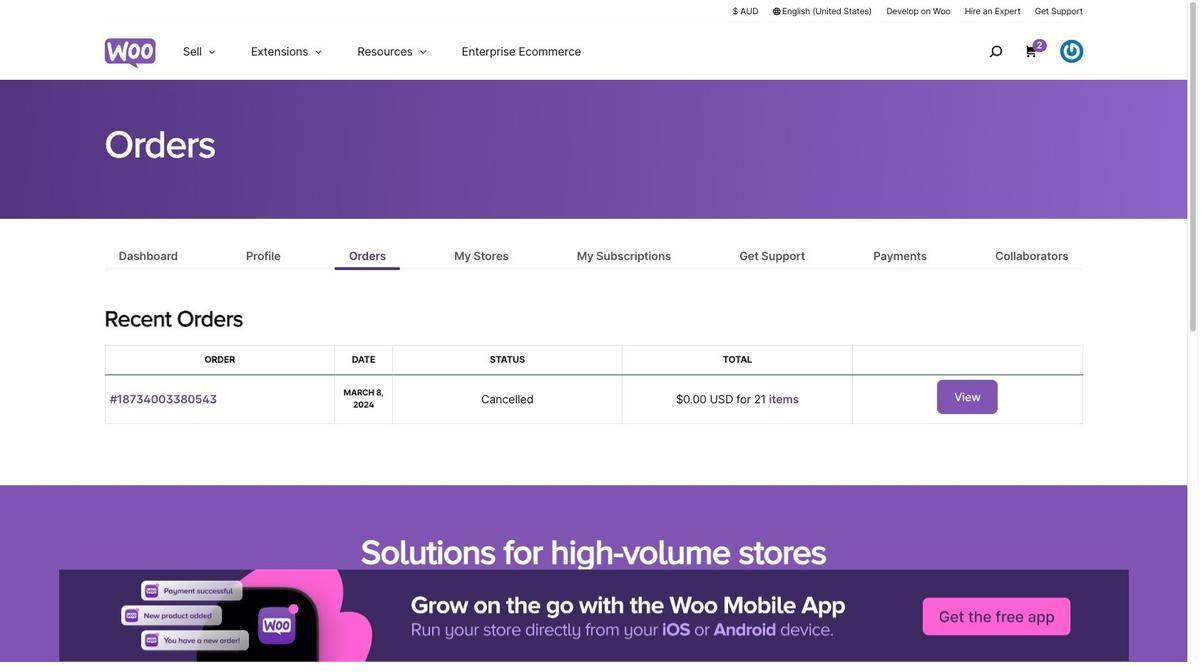 Task type: vqa. For each thing, say whether or not it's contained in the screenshot.
Open account menu icon
yes



Task type: describe. For each thing, give the bounding box(es) containing it.
open account menu image
[[1061, 40, 1083, 63]]

service navigation menu element
[[959, 28, 1083, 75]]

search image
[[984, 40, 1007, 63]]



